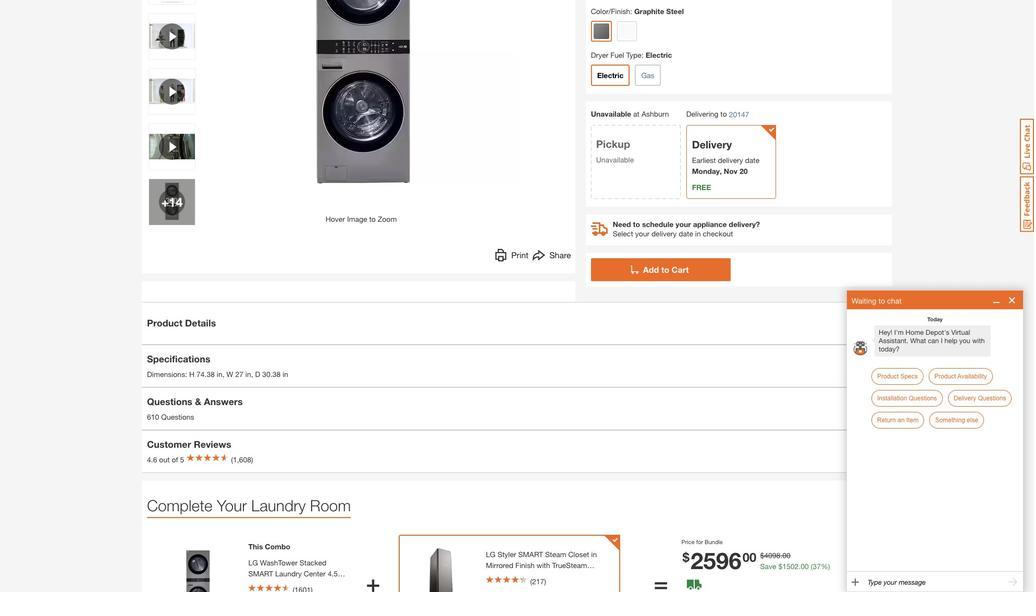 Task type: locate. For each thing, give the bounding box(es) containing it.
. left 37 on the bottom right
[[799, 562, 801, 571]]

delivery inside button
[[954, 395, 976, 402]]

{{windowtitle}} heading
[[852, 297, 902, 305]]

1 horizontal spatial your
[[676, 220, 691, 229]]

can
[[928, 337, 939, 345]]

product left availability in the right of the page
[[935, 373, 956, 381]]

1 vertical spatial electric
[[597, 71, 624, 80]]

styler
[[498, 551, 516, 559]]

share
[[550, 250, 571, 260]]

product for product specs
[[877, 373, 899, 381]]

0 horizontal spatial with
[[537, 561, 550, 570]]

00 left 37 on the bottom right
[[801, 562, 809, 571]]

date up 20 at the top of the page
[[745, 156, 760, 164]]

0 horizontal spatial electric
[[597, 71, 624, 80]]

, left w
[[222, 370, 225, 379]]

date inside delivery earliest delivery date monday, nov 20
[[745, 156, 760, 164]]

0 horizontal spatial ,
[[222, 370, 225, 379]]

with right you
[[972, 337, 985, 345]]

( inside $ 2596 00 $ 4098 . 00 save $ 1502 . 00 ( 37 %)
[[811, 562, 813, 571]]

washtower stacked smart laundry center 4.5 cu.ft. front load washer & 7.4 cu.ft. electric dryer in graphite steel image
[[159, 544, 237, 593]]

virtual
[[952, 329, 970, 337]]

to left zoom
[[369, 215, 376, 223]]

unavailable left at
[[591, 109, 631, 118]]

:
[[630, 7, 632, 15], [642, 50, 644, 59]]

lg down this
[[248, 559, 258, 568]]

product details button
[[142, 303, 893, 344]]

with inside styler smart steam closet in mirrored finish with truesteam technology and moving hangers
[[537, 561, 550, 570]]

smart
[[518, 551, 543, 559]]

gas button
[[635, 64, 661, 86]]

questions & answers 610 questions
[[147, 396, 243, 422]]

in left w
[[217, 370, 222, 379]]

0 horizontal spatial your
[[635, 229, 650, 238]]

questions inside button
[[978, 395, 1006, 402]]

in inside styler smart steam closet in mirrored finish with truesteam technology and moving hangers
[[591, 551, 597, 559]]

2 horizontal spatial $
[[779, 562, 783, 571]]

questions up item at the right of page
[[909, 395, 937, 402]]

1 horizontal spatial date
[[745, 156, 760, 164]]

%)
[[821, 562, 830, 571]]

unavailable down pickup
[[596, 155, 634, 164]]

1 vertical spatial with
[[537, 561, 550, 570]]

1 horizontal spatial ,
[[251, 370, 253, 379]]

unavailable
[[591, 109, 631, 118], [596, 155, 634, 164]]

1 vertical spatial (
[[530, 578, 532, 586]]

0 horizontal spatial date
[[679, 229, 693, 238]]

0 horizontal spatial .
[[781, 551, 783, 560]]

1 vertical spatial unavailable
[[596, 155, 634, 164]]

graphite
[[634, 7, 664, 15]]

your right schedule
[[676, 220, 691, 229]]

delivery up nov
[[718, 156, 743, 164]]

i
[[941, 337, 943, 345]]

electric
[[646, 50, 672, 59], [597, 71, 624, 80]]

today heading
[[852, 315, 1018, 323]]

to for add
[[661, 265, 669, 274]]

return an item
[[877, 417, 919, 424]]

0 horizontal spatial product
[[147, 317, 182, 329]]

1 vertical spatial date
[[679, 229, 693, 238]]

0 horizontal spatial $
[[683, 550, 690, 565]]

installation questions
[[877, 395, 937, 402]]

questions up else on the bottom right of page
[[978, 395, 1006, 402]]

37
[[813, 562, 821, 571]]

to left the 20147 link
[[721, 109, 727, 118]]

date inside need to schedule your appliance delivery? select your delivery date in checkout
[[679, 229, 693, 238]]

1 , from the left
[[222, 370, 225, 379]]

dimensions:
[[147, 370, 187, 379]]

nov
[[724, 167, 738, 175]]

0 vertical spatial delivery
[[692, 138, 732, 150]]

item
[[907, 417, 919, 424]]

to inside delivering to 20147
[[721, 109, 727, 118]]

your down schedule
[[635, 229, 650, 238]]

0 horizontal spatial (
[[530, 578, 532, 586]]

customer reviews
[[147, 439, 231, 450]]

( left %)
[[811, 562, 813, 571]]

1502
[[783, 562, 799, 571]]

specifications
[[147, 353, 210, 365]]

1 vertical spatial :
[[642, 50, 644, 59]]

$
[[683, 550, 690, 565], [760, 551, 764, 560], [779, 562, 783, 571]]

hover image to zoom
[[326, 215, 397, 223]]

in right 30.38
[[283, 370, 288, 379]]

appliance
[[693, 220, 727, 229]]

details
[[185, 317, 216, 329]]

$ down price at the bottom
[[683, 550, 690, 565]]

to inside chat window dialog
[[879, 297, 885, 305]]

lg up mirrored
[[486, 551, 496, 559]]

graphite steel image
[[594, 23, 609, 39]]

2 horizontal spatial product
[[935, 373, 956, 381]]

$ right save
[[779, 562, 783, 571]]

product specs button
[[872, 369, 924, 385]]

list item
[[872, 338, 875, 344], [873, 338, 875, 344]]

1 horizontal spatial delivery
[[954, 395, 976, 402]]

1 vertical spatial delivery
[[652, 229, 677, 238]]

add to cart
[[643, 265, 689, 274]]

$ up save
[[760, 551, 764, 560]]

questions inside button
[[909, 395, 937, 402]]

1 vertical spatial your
[[635, 229, 650, 238]]

Type your message text field
[[868, 579, 1003, 587]]

delivery inside delivery earliest delivery date monday, nov 20
[[692, 138, 732, 150]]

electric up gas button
[[646, 50, 672, 59]]

image
[[347, 215, 367, 223]]

( left ")"
[[530, 578, 532, 586]]

0 vertical spatial electric
[[646, 50, 672, 59]]

add to cart button
[[591, 258, 731, 281]]

. up 1502
[[781, 551, 783, 560]]

2596
[[691, 547, 742, 575]]

1 horizontal spatial :
[[642, 50, 644, 59]]

in inside need to schedule your appliance delivery? select your delivery date in checkout
[[695, 229, 701, 238]]

save
[[760, 562, 777, 571]]

.
[[781, 551, 783, 560], [799, 562, 801, 571]]

questions up 610 in the left bottom of the page
[[147, 396, 192, 408]]

specifications dimensions: h 74.38 in , w 27 in , d 30.38 in
[[147, 353, 288, 379]]

0 horizontal spatial lg
[[248, 559, 258, 568]]

delivery
[[692, 138, 732, 150], [954, 395, 976, 402]]

1 list item from the left
[[872, 338, 875, 344]]

product for product availability
[[935, 373, 956, 381]]

(1,608)
[[231, 456, 253, 464]]

1 horizontal spatial product
[[877, 373, 899, 381]]

,
[[222, 370, 225, 379], [251, 370, 253, 379]]

0 vertical spatial with
[[972, 337, 985, 345]]

00 up 1502
[[783, 551, 791, 560]]

to right the need
[[633, 220, 640, 229]]

feedback link image
[[1020, 176, 1034, 233]]

0 vertical spatial (
[[811, 562, 813, 571]]

to left chat
[[879, 297, 885, 305]]

delivery for delivery questions
[[954, 395, 976, 402]]

1 horizontal spatial (
[[811, 562, 813, 571]]

1 horizontal spatial with
[[972, 337, 985, 345]]

your
[[676, 220, 691, 229], [635, 229, 650, 238]]

reviews
[[194, 439, 231, 450]]

graphite steel lg laundry centers wke100hva e1.1 image
[[149, 0, 195, 4]]

delivery down product availability button
[[954, 395, 976, 402]]

live chat image
[[1020, 119, 1034, 175]]

00 left save
[[743, 550, 757, 565]]

5
[[180, 456, 184, 464]]

with up moving
[[537, 561, 550, 570]]

complete
[[147, 497, 212, 515]]

at
[[633, 109, 640, 118]]

combo
[[265, 543, 290, 552]]

in down the "appliance"
[[695, 229, 701, 238]]

closet
[[568, 551, 589, 559]]

print
[[511, 250, 529, 260]]

hover
[[326, 215, 345, 223]]

to inside need to schedule your appliance delivery? select your delivery date in checkout
[[633, 220, 640, 229]]

room
[[310, 497, 351, 515]]

1 horizontal spatial delivery
[[718, 156, 743, 164]]

electric down "fuel" at the right top of page
[[597, 71, 624, 80]]

delivery up earliest at right top
[[692, 138, 732, 150]]

date down the "appliance"
[[679, 229, 693, 238]]

0 vertical spatial .
[[781, 551, 783, 560]]

1 vertical spatial delivery
[[954, 395, 976, 402]]

product inside "button"
[[147, 317, 182, 329]]

27
[[235, 370, 243, 379]]

0 vertical spatial delivery
[[718, 156, 743, 164]]

this combo
[[248, 543, 290, 552]]

an
[[898, 417, 905, 424]]

1 horizontal spatial lg
[[486, 551, 496, 559]]

1 vertical spatial .
[[799, 562, 801, 571]]

: up gas button
[[642, 50, 644, 59]]

delivery down schedule
[[652, 229, 677, 238]]

316391992_s01 image
[[149, 179, 195, 225]]

0 vertical spatial :
[[630, 7, 632, 15]]

in right closet
[[591, 551, 597, 559]]

today?
[[879, 346, 900, 353]]

2 horizontal spatial 00
[[801, 562, 809, 571]]

product left details
[[147, 317, 182, 329]]

, left 'd'
[[251, 370, 253, 379]]

hey! i'm home depot's virtual assistant. what can i help you with today? list
[[847, 325, 1023, 358]]

dryer
[[591, 50, 609, 59]]

0 vertical spatial date
[[745, 156, 760, 164]]

delivery
[[718, 156, 743, 164], [652, 229, 677, 238]]

to right add at the right top of page
[[661, 265, 669, 274]]

product left specs
[[877, 373, 899, 381]]

delivering to 20147
[[686, 109, 749, 119]]

0 horizontal spatial delivery
[[692, 138, 732, 150]]

: left graphite
[[630, 7, 632, 15]]

unavailable at ashburn
[[591, 109, 669, 118]]

0 horizontal spatial delivery
[[652, 229, 677, 238]]

to
[[721, 109, 727, 118], [369, 215, 376, 223], [633, 220, 640, 229], [661, 265, 669, 274], [879, 297, 885, 305]]

questions
[[909, 395, 937, 402], [978, 395, 1006, 402], [147, 396, 192, 408], [161, 413, 194, 422]]



Task type: describe. For each thing, give the bounding box(es) containing it.
217
[[532, 578, 544, 586]]

mirrored
[[486, 561, 513, 570]]

return
[[877, 417, 896, 424]]

delivering
[[686, 109, 719, 118]]

delivery inside need to schedule your appliance delivery? select your delivery date in checkout
[[652, 229, 677, 238]]

installation questions button
[[872, 390, 943, 407]]

2 , from the left
[[251, 370, 253, 379]]

laundry
[[251, 497, 306, 515]]

minimize image
[[991, 295, 1003, 306]]

lg image
[[403, 544, 481, 593]]

truesteam
[[552, 561, 587, 570]]

4098
[[764, 551, 781, 560]]

something else
[[935, 417, 979, 424]]

complete your laundry room
[[147, 497, 351, 515]]

74.38
[[196, 370, 215, 379]]

zoom
[[378, 215, 397, 223]]

gas
[[641, 71, 655, 80]]

return an item button
[[872, 412, 924, 429]]

0 horizontal spatial :
[[630, 7, 632, 15]]

delivery earliest delivery date monday, nov 20
[[692, 138, 760, 175]]

0 vertical spatial unavailable
[[591, 109, 631, 118]]

price
[[682, 539, 695, 546]]

electric button
[[591, 64, 630, 86]]

2 list item from the left
[[873, 338, 875, 344]]

in right 27
[[245, 370, 251, 379]]

help
[[945, 337, 958, 345]]

for
[[696, 539, 703, 546]]

technology
[[486, 572, 523, 581]]

specs
[[901, 373, 918, 381]]

610
[[147, 413, 159, 422]]

1 horizontal spatial 00
[[783, 551, 791, 560]]

customer
[[147, 439, 191, 450]]

product for product details
[[147, 317, 182, 329]]

to for need
[[633, 220, 640, 229]]

hangers
[[566, 572, 593, 581]]

+ 14
[[161, 195, 183, 209]]

0 vertical spatial your
[[676, 220, 691, 229]]

0 horizontal spatial 00
[[743, 550, 757, 565]]

electric inside button
[[597, 71, 624, 80]]

end conversation image
[[1007, 295, 1018, 306]]

product details
[[147, 317, 216, 329]]

waiting to chat
[[852, 297, 902, 305]]

out
[[159, 456, 170, 464]]

pickup unavailable
[[596, 138, 634, 164]]

delivery questions button
[[948, 390, 1012, 407]]

send image
[[1007, 577, 1019, 589]]

chat window dialog
[[847, 290, 1024, 593]]

waiting
[[852, 297, 877, 305]]

moving
[[540, 572, 564, 581]]

14
[[169, 195, 183, 209]]

ashburn
[[642, 109, 669, 118]]

today
[[928, 316, 943, 323]]

delivery?
[[729, 220, 760, 229]]

add
[[643, 265, 659, 274]]

product specs
[[877, 373, 918, 381]]

20147
[[729, 110, 749, 119]]

green delivery truck icon image
[[687, 580, 701, 591]]

color/finish
[[591, 7, 630, 15]]

dryer fuel type : electric
[[591, 50, 672, 59]]

print button
[[495, 249, 529, 264]]

answers
[[204, 396, 243, 408]]

hey! i'm home depot's virtual assistant. what can i help you with today? log
[[847, 315, 1023, 434]]

steel
[[666, 7, 684, 15]]

product availability
[[935, 373, 987, 381]]

product availability button
[[929, 369, 993, 385]]

to for delivering
[[721, 109, 727, 118]]

$ 2596 00 $ 4098 . 00 save $ 1502 . 00 ( 37 %)
[[683, 547, 830, 575]]

delivery inside delivery earliest delivery date monday, nov 20
[[718, 156, 743, 164]]

your
[[217, 497, 247, 515]]

4.6
[[147, 456, 157, 464]]

assistant.
[[879, 337, 909, 345]]

cart
[[672, 265, 689, 274]]

delivery questions
[[954, 395, 1006, 402]]

d
[[255, 370, 260, 379]]

price for bundle
[[682, 539, 723, 546]]

fuel
[[611, 50, 624, 59]]

finish
[[516, 561, 535, 570]]

checkout
[[703, 229, 733, 238]]

availability
[[958, 373, 987, 381]]

1 horizontal spatial $
[[760, 551, 764, 560]]

h
[[189, 370, 194, 379]]

30.38
[[262, 370, 281, 379]]

hey!
[[879, 329, 893, 337]]

share button
[[533, 249, 571, 264]]

6310601676112 image
[[149, 124, 195, 170]]

1 horizontal spatial .
[[799, 562, 801, 571]]

1 horizontal spatial electric
[[646, 50, 672, 59]]

home
[[906, 329, 924, 337]]

+
[[161, 195, 169, 209]]

need
[[613, 220, 631, 229]]

questions right 610 in the left bottom of the page
[[161, 413, 194, 422]]

w
[[227, 370, 233, 379]]

6310600588112 image
[[149, 13, 195, 59]]

this
[[248, 543, 263, 552]]

free
[[692, 183, 711, 192]]

white image
[[619, 23, 635, 39]]

styler smart steam closet in mirrored finish with truesteam technology and moving hangers
[[486, 551, 597, 581]]

delivery for delivery earliest delivery date monday, nov 20
[[692, 138, 732, 150]]

with inside hey! i'm home depot's virtual assistant. what can i help you with today?
[[972, 337, 985, 345]]

6310600592112 image
[[149, 69, 195, 114]]

( 217 )
[[530, 578, 546, 586]]

pickup
[[596, 138, 630, 150]]

monday,
[[692, 167, 722, 175]]

)
[[544, 578, 546, 586]]

to for waiting
[[879, 297, 885, 305]]



Task type: vqa. For each thing, say whether or not it's contained in the screenshot.
the left ,
yes



